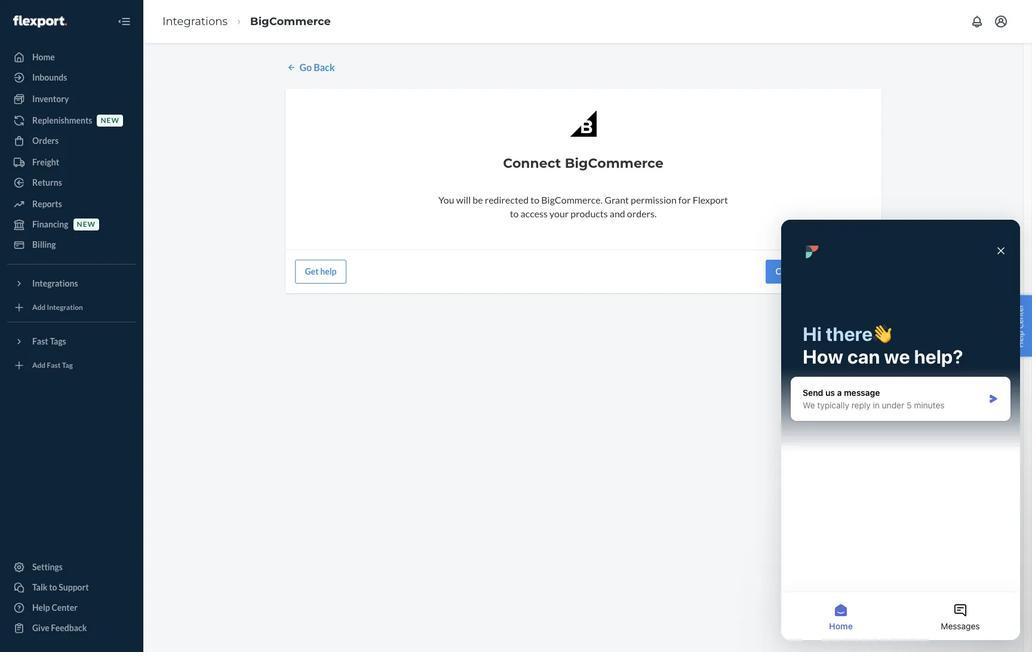 Task type: locate. For each thing, give the bounding box(es) containing it.
0 vertical spatial help center
[[1016, 305, 1026, 348]]

talk
[[32, 583, 47, 593]]

integrations link
[[163, 15, 228, 28]]

fast tags button
[[7, 332, 136, 351]]

bigcommerce
[[250, 15, 331, 28], [565, 155, 664, 171], [809, 266, 862, 276]]

1 vertical spatial integrations
[[32, 279, 78, 289]]

inbounds link
[[7, 68, 136, 87]]

reports
[[32, 199, 62, 209]]

breadcrumbs navigation
[[153, 4, 341, 39]]

be
[[473, 194, 483, 206]]

tags
[[50, 336, 66, 347]]

2 vertical spatial to
[[49, 583, 57, 593]]

0 horizontal spatial to
[[49, 583, 57, 593]]

0 horizontal spatial connect bigcommerce
[[503, 155, 664, 171]]

to right "talk"
[[49, 583, 57, 593]]

to down redirected
[[510, 208, 519, 219]]

0 vertical spatial center
[[1016, 305, 1026, 329]]

1 vertical spatial to
[[510, 208, 519, 219]]

flexport logo image
[[13, 15, 67, 27]]

add fast tag
[[32, 361, 73, 370]]

connect bigcommerce
[[503, 155, 664, 171], [776, 266, 862, 276]]

1 horizontal spatial bigcommerce
[[565, 155, 664, 171]]

and
[[610, 208, 626, 219]]

support
[[59, 583, 89, 593]]

1 horizontal spatial new
[[101, 116, 120, 125]]

0 vertical spatial connect
[[503, 155, 561, 171]]

go back button
[[285, 61, 335, 75]]

integrations inside breadcrumbs navigation
[[163, 15, 228, 28]]

to up access
[[531, 194, 540, 206]]

permission
[[631, 194, 677, 206]]

help
[[320, 266, 337, 276]]

0 vertical spatial to
[[531, 194, 540, 206]]

get help
[[305, 266, 337, 276]]

help center inside button
[[1016, 305, 1026, 348]]

0 horizontal spatial help center
[[32, 603, 78, 613]]

settings
[[32, 562, 63, 573]]

inventory
[[32, 94, 69, 104]]

bigcommerce inside connect bigcommerce button
[[809, 266, 862, 276]]

help inside button
[[1016, 331, 1026, 348]]

home
[[32, 52, 55, 62]]

0 horizontal spatial center
[[52, 603, 78, 613]]

1 horizontal spatial integrations
[[163, 15, 228, 28]]

0 horizontal spatial integrations
[[32, 279, 78, 289]]

help
[[1016, 331, 1026, 348], [32, 603, 50, 613]]

inventory link
[[7, 90, 136, 109]]

1 vertical spatial bigcommerce
[[565, 155, 664, 171]]

0 horizontal spatial new
[[77, 220, 96, 229]]

feedback
[[51, 623, 87, 634]]

1 horizontal spatial connect
[[776, 266, 808, 276]]

add for add fast tag
[[32, 361, 46, 370]]

1 horizontal spatial help center
[[1016, 305, 1026, 348]]

connect bigcommerce button
[[766, 260, 872, 284]]

fast left tag
[[47, 361, 61, 370]]

new for replenishments
[[101, 116, 120, 125]]

0 horizontal spatial help
[[32, 603, 50, 613]]

1 horizontal spatial help
[[1016, 331, 1026, 348]]

give
[[32, 623, 49, 634]]

help center link
[[7, 599, 136, 618]]

dialog
[[782, 220, 1021, 641]]

help center
[[1016, 305, 1026, 348], [32, 603, 78, 613]]

to inside talk to support button
[[49, 583, 57, 593]]

new
[[101, 116, 120, 125], [77, 220, 96, 229]]

1 vertical spatial add
[[32, 361, 46, 370]]

for
[[679, 194, 691, 206]]

1 vertical spatial new
[[77, 220, 96, 229]]

new down reports link
[[77, 220, 96, 229]]

center
[[1016, 305, 1026, 329], [52, 603, 78, 613]]

fast left tags
[[32, 336, 48, 347]]

add down fast tags at the left bottom of the page
[[32, 361, 46, 370]]

help center button
[[1010, 296, 1033, 357]]

1 vertical spatial connect bigcommerce
[[776, 266, 862, 276]]

1 horizontal spatial center
[[1016, 305, 1026, 329]]

go back
[[300, 62, 335, 73]]

1 vertical spatial help center
[[32, 603, 78, 613]]

1 add from the top
[[32, 303, 46, 312]]

0 vertical spatial add
[[32, 303, 46, 312]]

connect inside button
[[776, 266, 808, 276]]

0 vertical spatial connect bigcommerce
[[503, 155, 664, 171]]

1 horizontal spatial connect bigcommerce
[[776, 266, 862, 276]]

0 vertical spatial integrations
[[163, 15, 228, 28]]

integrations
[[163, 15, 228, 28], [32, 279, 78, 289]]

bigcommerce link
[[250, 15, 331, 28]]

0 vertical spatial help
[[1016, 331, 1026, 348]]

0 vertical spatial new
[[101, 116, 120, 125]]

1 vertical spatial center
[[52, 603, 78, 613]]

grant
[[605, 194, 629, 206]]

add
[[32, 303, 46, 312], [32, 361, 46, 370]]

1 vertical spatial connect
[[776, 266, 808, 276]]

0 vertical spatial fast
[[32, 336, 48, 347]]

0 horizontal spatial bigcommerce
[[250, 15, 331, 28]]

connect
[[503, 155, 561, 171], [776, 266, 808, 276]]

integrations button
[[7, 274, 136, 293]]

fast
[[32, 336, 48, 347], [47, 361, 61, 370]]

add left integration
[[32, 303, 46, 312]]

2 add from the top
[[32, 361, 46, 370]]

tag
[[62, 361, 73, 370]]

bigcommerce.
[[542, 194, 603, 206]]

products
[[571, 208, 608, 219]]

2 horizontal spatial bigcommerce
[[809, 266, 862, 276]]

new up "orders" link
[[101, 116, 120, 125]]

0 vertical spatial bigcommerce
[[250, 15, 331, 28]]

reports link
[[7, 195, 136, 214]]

2 vertical spatial bigcommerce
[[809, 266, 862, 276]]

to
[[531, 194, 540, 206], [510, 208, 519, 219], [49, 583, 57, 593]]

talk to support
[[32, 583, 89, 593]]

billing link
[[7, 235, 136, 255]]

settings link
[[7, 558, 136, 577]]



Task type: vqa. For each thing, say whether or not it's contained in the screenshot.
the replenishments
yes



Task type: describe. For each thing, give the bounding box(es) containing it.
get help button
[[295, 260, 347, 284]]

give feedback
[[32, 623, 87, 634]]

add integration link
[[7, 298, 136, 317]]

redirected
[[485, 194, 529, 206]]

bigcommerce inside breadcrumbs navigation
[[250, 15, 331, 28]]

freight
[[32, 157, 59, 167]]

go
[[300, 62, 312, 73]]

access
[[521, 208, 548, 219]]

open account menu image
[[995, 14, 1009, 29]]

home link
[[7, 48, 136, 67]]

open notifications image
[[971, 14, 985, 29]]

financing
[[32, 219, 68, 230]]

orders.
[[627, 208, 657, 219]]

add fast tag link
[[7, 356, 136, 375]]

connect bigcommerce inside connect bigcommerce button
[[776, 266, 862, 276]]

inbounds
[[32, 72, 67, 82]]

integration
[[47, 303, 83, 312]]

flexport
[[693, 194, 729, 206]]

orders link
[[7, 131, 136, 151]]

1 vertical spatial help
[[32, 603, 50, 613]]

1 horizontal spatial to
[[510, 208, 519, 219]]

you
[[439, 194, 455, 206]]

new for financing
[[77, 220, 96, 229]]

will
[[456, 194, 471, 206]]

close navigation image
[[117, 14, 131, 29]]

integrations inside "dropdown button"
[[32, 279, 78, 289]]

add integration
[[32, 303, 83, 312]]

returns link
[[7, 173, 136, 192]]

fast tags
[[32, 336, 66, 347]]

replenishments
[[32, 115, 92, 126]]

returns
[[32, 178, 62, 188]]

talk to support button
[[7, 579, 136, 598]]

your
[[550, 208, 569, 219]]

billing
[[32, 240, 56, 250]]

fast inside "dropdown button"
[[32, 336, 48, 347]]

2 horizontal spatial to
[[531, 194, 540, 206]]

0 horizontal spatial connect
[[503, 155, 561, 171]]

back
[[314, 62, 335, 73]]

you will be redirected to bigcommerce. grant permission for flexport to access your products and orders.
[[439, 194, 729, 219]]

orders
[[32, 136, 59, 146]]

freight link
[[7, 153, 136, 172]]

add for add integration
[[32, 303, 46, 312]]

give feedback button
[[7, 619, 136, 638]]

1 vertical spatial fast
[[47, 361, 61, 370]]

center inside button
[[1016, 305, 1026, 329]]

get
[[305, 266, 319, 276]]



